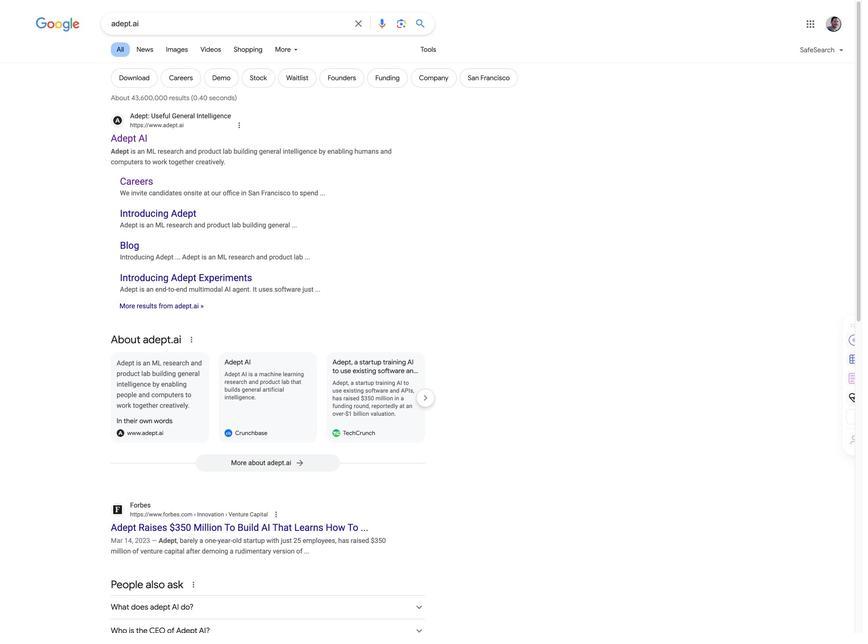 Task type: vqa. For each thing, say whether or not it's contained in the screenshot.
·
no



Task type: locate. For each thing, give the bounding box(es) containing it.
Search text field
[[111, 18, 347, 30]]

None text field
[[130, 121, 184, 130], [130, 510, 268, 519], [130, 121, 184, 130], [130, 510, 268, 519]]

1 vertical spatial about this result image
[[272, 509, 291, 520]]

list
[[111, 352, 435, 443]]

None text field
[[193, 511, 268, 518]]

search by image image
[[396, 18, 407, 29]]

None search field
[[0, 12, 435, 35]]

0 horizontal spatial about this result image
[[235, 120, 254, 131]]

about this result image
[[235, 120, 254, 131], [272, 509, 291, 520]]

navigation
[[0, 42, 855, 63]]

google image
[[36, 17, 80, 32]]



Task type: describe. For each thing, give the bounding box(es) containing it.
search by voice image
[[376, 18, 388, 29]]

1 horizontal spatial about this result image
[[272, 509, 291, 520]]

0 vertical spatial about this result image
[[235, 120, 254, 131]]



